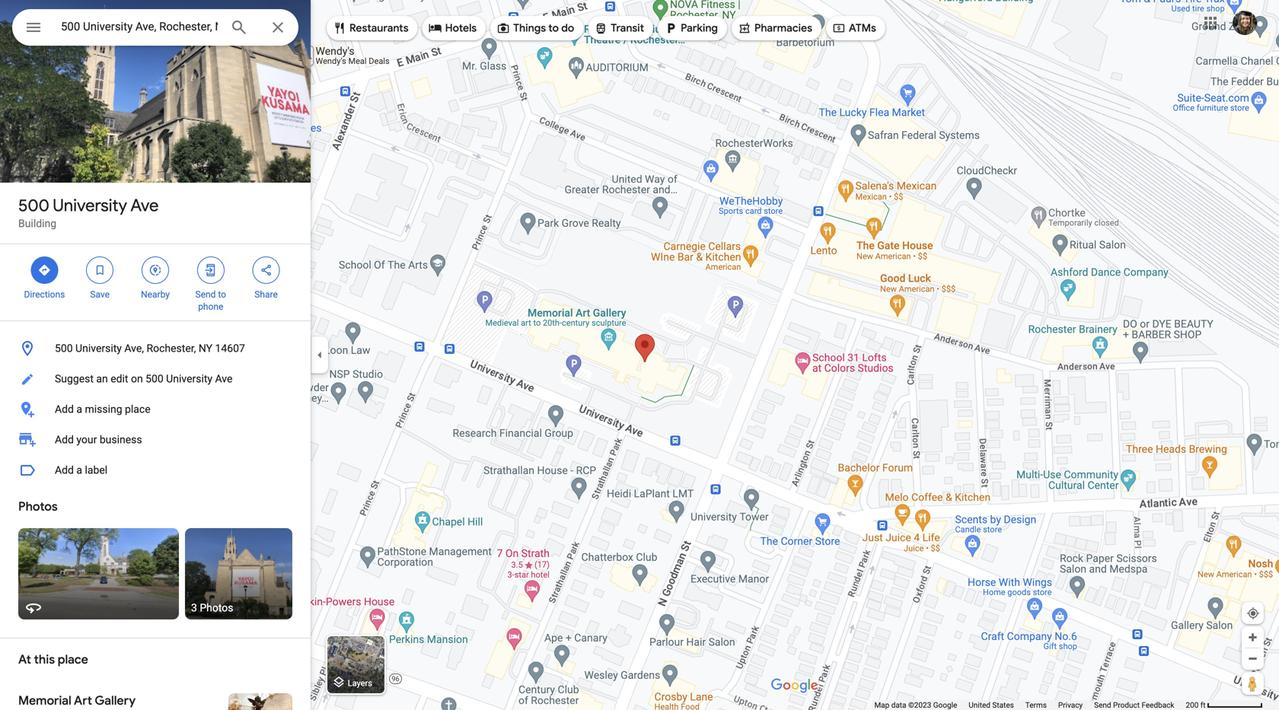 Task type: locate. For each thing, give the bounding box(es) containing it.
send left product
[[1094, 701, 1111, 710]]

footer containing map data ©2023 google
[[874, 701, 1186, 710]]

3 add from the top
[[55, 464, 74, 477]]

2 add from the top
[[55, 434, 74, 446]]


[[664, 20, 678, 37]]

a inside button
[[76, 403, 82, 416]]

0 horizontal spatial to
[[218, 289, 226, 300]]

1 horizontal spatial to
[[548, 21, 559, 35]]

university inside button
[[75, 342, 122, 355]]

place right this at left bottom
[[58, 652, 88, 668]]

map
[[874, 701, 890, 710]]

0 vertical spatial add
[[55, 403, 74, 416]]

0 horizontal spatial send
[[195, 289, 216, 300]]

photos
[[18, 499, 58, 515], [200, 602, 233, 615]]

0 vertical spatial ave
[[131, 195, 159, 216]]

add for add your business
[[55, 434, 74, 446]]

footer inside google maps element
[[874, 701, 1186, 710]]


[[148, 262, 162, 279]]

photos down add a label
[[18, 499, 58, 515]]

united states button
[[969, 701, 1014, 710]]

500 university ave, rochester, ny 14607 button
[[0, 334, 311, 364]]

1 vertical spatial place
[[58, 652, 88, 668]]

 pharmacies
[[738, 20, 812, 37]]

500 right on
[[146, 373, 164, 385]]

500 inside 500 university ave building
[[18, 195, 49, 216]]

add a missing place
[[55, 403, 150, 416]]

send up the phone
[[195, 289, 216, 300]]

ave up 
[[131, 195, 159, 216]]

add inside button
[[55, 464, 74, 477]]

atms
[[849, 21, 876, 35]]

0 horizontal spatial ave
[[131, 195, 159, 216]]

200 ft button
[[1186, 701, 1263, 710]]

1 horizontal spatial 500
[[55, 342, 73, 355]]

footer
[[874, 701, 1186, 710]]

add down suggest
[[55, 403, 74, 416]]

1 vertical spatial university
[[75, 342, 122, 355]]

0 horizontal spatial 500
[[18, 195, 49, 216]]

place down on
[[125, 403, 150, 416]]

ave down 14607
[[215, 373, 233, 385]]

hotels
[[445, 21, 477, 35]]

show street view coverage image
[[1242, 672, 1264, 695]]

0 vertical spatial to
[[548, 21, 559, 35]]

zoom in image
[[1247, 632, 1259, 643]]

1 a from the top
[[76, 403, 82, 416]]

art
[[74, 693, 92, 709]]

1 add from the top
[[55, 403, 74, 416]]

university down ny
[[166, 373, 212, 385]]

none field inside 500 university ave, rochester, ny 14607 field
[[61, 18, 218, 36]]

this
[[34, 652, 55, 668]]

 things to do
[[497, 20, 574, 37]]

directions
[[24, 289, 65, 300]]

university
[[53, 195, 127, 216], [75, 342, 122, 355], [166, 373, 212, 385]]

at
[[18, 652, 31, 668]]

suggest an edit on 500 university ave button
[[0, 364, 311, 394]]

university up "building"
[[53, 195, 127, 216]]

photos right 3
[[200, 602, 233, 615]]

0 vertical spatial a
[[76, 403, 82, 416]]

1 horizontal spatial place
[[125, 403, 150, 416]]

university up an
[[75, 342, 122, 355]]

2 a from the top
[[76, 464, 82, 477]]

place
[[125, 403, 150, 416], [58, 652, 88, 668]]

google
[[933, 701, 957, 710]]

send inside button
[[1094, 701, 1111, 710]]

your
[[76, 434, 97, 446]]


[[333, 20, 346, 37]]

ave
[[131, 195, 159, 216], [215, 373, 233, 385]]

send to phone
[[195, 289, 226, 312]]

500
[[18, 195, 49, 216], [55, 342, 73, 355], [146, 373, 164, 385]]

university inside button
[[166, 373, 212, 385]]

0 vertical spatial photos
[[18, 499, 58, 515]]

0 vertical spatial university
[[53, 195, 127, 216]]

send for send to phone
[[195, 289, 216, 300]]

add left your on the bottom left of the page
[[55, 434, 74, 446]]

1 vertical spatial a
[[76, 464, 82, 477]]


[[24, 16, 43, 38]]

add inside button
[[55, 403, 74, 416]]


[[832, 20, 846, 37]]

500 up "building"
[[18, 195, 49, 216]]

suggest
[[55, 373, 94, 385]]

missing
[[85, 403, 122, 416]]

to up the phone
[[218, 289, 226, 300]]

send inside send to phone
[[195, 289, 216, 300]]

to
[[548, 21, 559, 35], [218, 289, 226, 300]]

memorial
[[18, 693, 71, 709]]

1 horizontal spatial photos
[[200, 602, 233, 615]]

a left missing
[[76, 403, 82, 416]]

business
[[100, 434, 142, 446]]

 search field
[[12, 9, 298, 49]]

states
[[992, 701, 1014, 710]]

a
[[76, 403, 82, 416], [76, 464, 82, 477]]

 parking
[[664, 20, 718, 37]]

500 inside button
[[55, 342, 73, 355]]

send
[[195, 289, 216, 300], [1094, 701, 1111, 710]]

None field
[[61, 18, 218, 36]]

privacy button
[[1058, 701, 1083, 710]]

500 up suggest
[[55, 342, 73, 355]]

1 vertical spatial add
[[55, 434, 74, 446]]

500 university ave main content
[[0, 0, 311, 710]]

1 vertical spatial 500
[[55, 342, 73, 355]]

1 horizontal spatial send
[[1094, 701, 1111, 710]]

add
[[55, 403, 74, 416], [55, 434, 74, 446], [55, 464, 74, 477]]

to left do
[[548, 21, 559, 35]]

1 vertical spatial ave
[[215, 373, 233, 385]]

200 ft
[[1186, 701, 1206, 710]]

0 vertical spatial send
[[195, 289, 216, 300]]

2 vertical spatial university
[[166, 373, 212, 385]]


[[497, 20, 510, 37]]

a inside button
[[76, 464, 82, 477]]

0 vertical spatial place
[[125, 403, 150, 416]]

 transit
[[594, 20, 644, 37]]

1 vertical spatial photos
[[200, 602, 233, 615]]

2 horizontal spatial 500
[[146, 373, 164, 385]]

privacy
[[1058, 701, 1083, 710]]

add left label
[[55, 464, 74, 477]]

500 for ave
[[18, 195, 49, 216]]

0 vertical spatial 500
[[18, 195, 49, 216]]

3 photos
[[191, 602, 233, 615]]

1 vertical spatial send
[[1094, 701, 1111, 710]]

 atms
[[832, 20, 876, 37]]

to inside send to phone
[[218, 289, 226, 300]]

2 vertical spatial add
[[55, 464, 74, 477]]

university for ave
[[53, 195, 127, 216]]

united states
[[969, 701, 1014, 710]]


[[594, 20, 608, 37]]

add for add a missing place
[[55, 403, 74, 416]]

1 horizontal spatial ave
[[215, 373, 233, 385]]

university inside 500 university ave building
[[53, 195, 127, 216]]

a left label
[[76, 464, 82, 477]]

1 vertical spatial to
[[218, 289, 226, 300]]

2 vertical spatial 500
[[146, 373, 164, 385]]



Task type: vqa. For each thing, say whether or not it's contained in the screenshot.


Task type: describe. For each thing, give the bounding box(es) containing it.
 button
[[12, 9, 55, 49]]

0 horizontal spatial place
[[58, 652, 88, 668]]

map data ©2023 google
[[874, 701, 957, 710]]

rochester,
[[147, 342, 196, 355]]

send for send product feedback
[[1094, 701, 1111, 710]]

label
[[85, 464, 107, 477]]

add a label
[[55, 464, 107, 477]]

restaurants
[[350, 21, 409, 35]]

500 for ave,
[[55, 342, 73, 355]]

send product feedback
[[1094, 701, 1175, 710]]

parking
[[681, 21, 718, 35]]

united
[[969, 701, 991, 710]]


[[93, 262, 107, 279]]

ny
[[199, 342, 213, 355]]

suggest an edit on 500 university ave
[[55, 373, 233, 385]]

terms button
[[1026, 701, 1047, 710]]

to inside the  things to do
[[548, 21, 559, 35]]

memorial art gallery link
[[0, 682, 311, 710]]

transit
[[611, 21, 644, 35]]

200
[[1186, 701, 1199, 710]]

things
[[513, 21, 546, 35]]

on
[[131, 373, 143, 385]]

a for missing
[[76, 403, 82, 416]]

add for add a label
[[55, 464, 74, 477]]

university for ave,
[[75, 342, 122, 355]]

©2023
[[908, 701, 931, 710]]

ft
[[1201, 701, 1206, 710]]

save
[[90, 289, 110, 300]]

feedback
[[1142, 701, 1175, 710]]

actions for 500 university ave region
[[0, 244, 311, 321]]


[[38, 262, 51, 279]]

nearby
[[141, 289, 170, 300]]

google account: giulia masi  
(giulia.masi@adept.ai) image
[[1233, 11, 1257, 35]]


[[428, 20, 442, 37]]

memorial art gallery
[[18, 693, 136, 709]]

photos inside button
[[200, 602, 233, 615]]

add a missing place button
[[0, 394, 311, 425]]

add your business
[[55, 434, 142, 446]]

14607
[[215, 342, 245, 355]]

at this place
[[18, 652, 88, 668]]

a for label
[[76, 464, 82, 477]]

add a label button
[[0, 455, 311, 486]]

collapse side panel image
[[311, 347, 328, 364]]

do
[[561, 21, 574, 35]]

pharmacies
[[755, 21, 812, 35]]

product
[[1113, 701, 1140, 710]]

gallery
[[95, 693, 136, 709]]

 restaurants
[[333, 20, 409, 37]]

3 photos button
[[185, 528, 292, 620]]

an
[[96, 373, 108, 385]]

zoom out image
[[1247, 653, 1259, 665]]


[[738, 20, 752, 37]]

3
[[191, 602, 197, 615]]

google maps element
[[0, 0, 1279, 710]]

500 inside button
[[146, 373, 164, 385]]

terms
[[1026, 701, 1047, 710]]

show your location image
[[1247, 607, 1260, 621]]

ave inside button
[[215, 373, 233, 385]]

0 horizontal spatial photos
[[18, 499, 58, 515]]

ave,
[[124, 342, 144, 355]]

share
[[255, 289, 278, 300]]


[[259, 262, 273, 279]]

phone
[[198, 302, 223, 312]]

 hotels
[[428, 20, 477, 37]]

place inside button
[[125, 403, 150, 416]]


[[204, 262, 218, 279]]

send product feedback button
[[1094, 701, 1175, 710]]

layers
[[348, 679, 372, 688]]

edit
[[111, 373, 128, 385]]

500 university ave, rochester, ny 14607
[[55, 342, 245, 355]]

add your business link
[[0, 425, 311, 455]]

ave inside 500 university ave building
[[131, 195, 159, 216]]

data
[[891, 701, 907, 710]]

building
[[18, 217, 56, 230]]

500 university ave building
[[18, 195, 159, 230]]

500 University Ave, Rochester, NY 14607 field
[[12, 9, 298, 46]]



